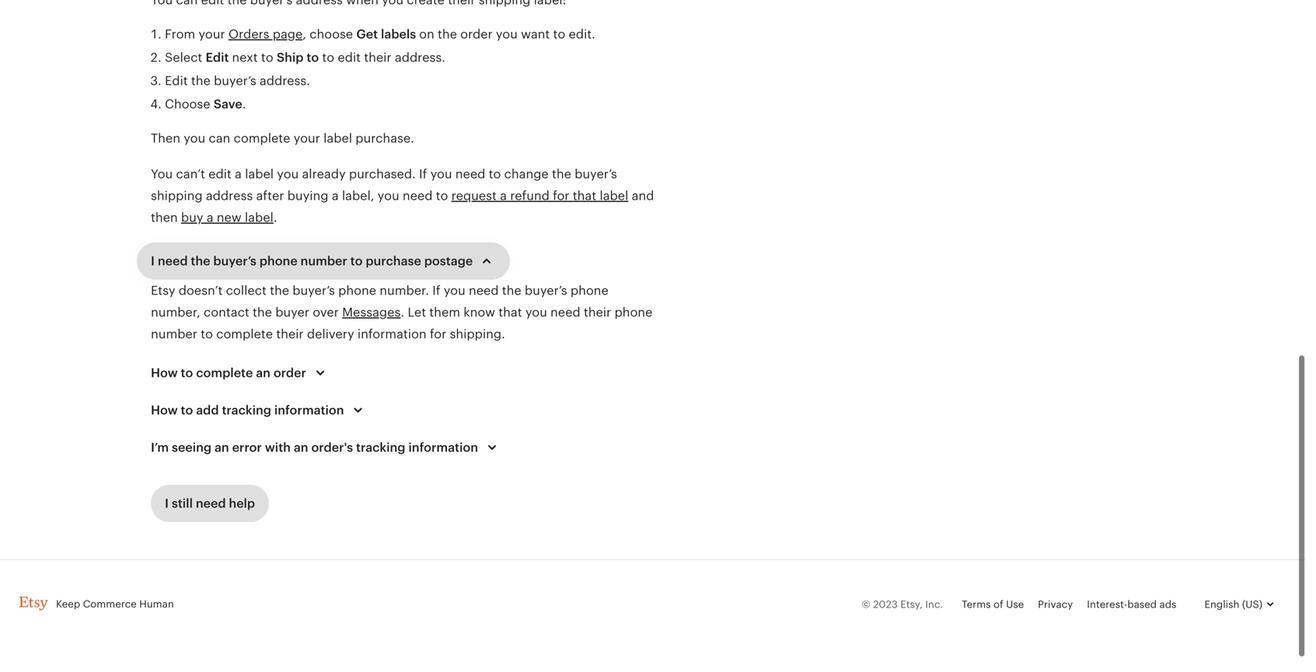 Task type: locate. For each thing, give the bounding box(es) containing it.
that inside . let them know that you need their phone number to complete their delivery information for shipping.
[[499, 306, 522, 320]]

0 horizontal spatial that
[[499, 306, 522, 320]]

you right 'know'
[[526, 306, 547, 320]]

need inside dropdown button
[[158, 254, 188, 268]]

label inside you can't edit a label you already purchased. if you need to change the buyer's shipping address after buying a label, you need to
[[245, 167, 274, 181]]

order right on
[[461, 27, 493, 41]]

1 horizontal spatial order
[[461, 27, 493, 41]]

2 vertical spatial information
[[409, 441, 478, 455]]

an
[[256, 366, 271, 380], [215, 441, 229, 455], [294, 441, 308, 455]]

address.
[[395, 51, 446, 65], [260, 74, 310, 88]]

label down after
[[245, 211, 274, 225]]

how
[[151, 366, 178, 380], [151, 404, 178, 418]]

complete
[[234, 131, 290, 145], [216, 327, 273, 341], [196, 366, 253, 380]]

your up already
[[294, 131, 320, 145]]

complete inside dropdown button
[[196, 366, 253, 380]]

0 horizontal spatial i
[[151, 254, 155, 268]]

buyer
[[275, 306, 310, 320]]

i
[[151, 254, 155, 268], [165, 497, 169, 511]]

0 vertical spatial their
[[364, 51, 392, 65]]

let
[[408, 306, 426, 320]]

2 how from the top
[[151, 404, 178, 418]]

. down edit the buyer's address.
[[242, 97, 246, 111]]

edit down select
[[165, 74, 188, 88]]

0 horizontal spatial .
[[242, 97, 246, 111]]

i inside dropdown button
[[151, 254, 155, 268]]

i for i still need help
[[165, 497, 169, 511]]

privacy
[[1038, 599, 1073, 611]]

1 horizontal spatial edit
[[338, 51, 361, 65]]

tracking
[[222, 404, 271, 418], [356, 441, 406, 455]]

commerce
[[83, 599, 137, 610]]

buyer's inside dropdown button
[[213, 254, 257, 268]]

complete up add
[[196, 366, 253, 380]]

keep commerce human
[[56, 599, 174, 610]]

(us)
[[1243, 599, 1263, 611]]

to down number,
[[181, 366, 193, 380]]

0 horizontal spatial tracking
[[222, 404, 271, 418]]

2 horizontal spatial .
[[401, 306, 404, 320]]

information inside dropdown button
[[409, 441, 478, 455]]

you
[[496, 27, 518, 41], [184, 131, 205, 145], [277, 167, 299, 181], [431, 167, 452, 181], [378, 189, 399, 203], [444, 284, 466, 298], [526, 306, 547, 320]]

interest-based ads link
[[1087, 599, 1177, 611]]

number down number,
[[151, 327, 197, 341]]

to down choose
[[322, 51, 335, 65]]

over
[[313, 306, 339, 320]]

you up them
[[444, 284, 466, 298]]

and then
[[151, 189, 654, 225]]

© 2023 etsy, inc. link
[[862, 599, 943, 611]]

1 horizontal spatial that
[[573, 189, 597, 203]]

edit up address
[[209, 167, 232, 181]]

a
[[235, 167, 242, 181], [332, 189, 339, 203], [500, 189, 507, 203], [207, 211, 214, 225]]

2 vertical spatial .
[[401, 306, 404, 320]]

address. down ship
[[260, 74, 310, 88]]

0 vertical spatial that
[[573, 189, 597, 203]]

1 vertical spatial .
[[274, 211, 277, 225]]

0 horizontal spatial for
[[430, 327, 447, 341]]

1 vertical spatial information
[[274, 404, 344, 418]]

edit down the get
[[338, 51, 361, 65]]

0 vertical spatial your
[[199, 27, 225, 41]]

how for how to complete an order
[[151, 366, 178, 380]]

how to complete an order
[[151, 366, 306, 380]]

etsy
[[151, 284, 175, 298]]

tracking right order's
[[356, 441, 406, 455]]

etsy image
[[19, 597, 48, 611]]

1 horizontal spatial an
[[256, 366, 271, 380]]

complete right can on the top left
[[234, 131, 290, 145]]

0 vertical spatial for
[[553, 189, 570, 203]]

0 vertical spatial if
[[419, 167, 427, 181]]

2 horizontal spatial an
[[294, 441, 308, 455]]

of
[[994, 599, 1004, 611]]

that right 'know'
[[499, 306, 522, 320]]

. inside . let them know that you need their phone number to complete their delivery information for shipping.
[[401, 306, 404, 320]]

shipping
[[151, 189, 203, 203]]

a left label,
[[332, 189, 339, 203]]

need inside the etsy doesn't collect the buyer's phone number. if you need the buyer's phone number, contact the buyer over
[[469, 284, 499, 298]]

contact
[[204, 306, 250, 320]]

information
[[358, 327, 427, 341], [274, 404, 344, 418], [409, 441, 478, 455]]

©
[[862, 599, 871, 611]]

for right refund
[[553, 189, 570, 203]]

2 horizontal spatial their
[[584, 306, 611, 320]]

complete inside . let them know that you need their phone number to complete their delivery information for shipping.
[[216, 327, 273, 341]]

request a refund for that label
[[452, 189, 629, 203]]

1 vertical spatial your
[[294, 131, 320, 145]]

to left add
[[181, 404, 193, 418]]

you left want at the left top of the page
[[496, 27, 518, 41]]

a left refund
[[500, 189, 507, 203]]

an inside dropdown button
[[256, 366, 271, 380]]

1 horizontal spatial their
[[364, 51, 392, 65]]

1 vertical spatial that
[[499, 306, 522, 320]]

1 vertical spatial their
[[584, 306, 611, 320]]

to left the request
[[436, 189, 448, 203]]

buy a new label .
[[181, 211, 277, 225]]

purchased.
[[349, 167, 416, 181]]

help
[[229, 497, 255, 511]]

1 horizontal spatial i
[[165, 497, 169, 511]]

to
[[553, 27, 566, 41], [261, 51, 273, 65], [307, 51, 319, 65], [322, 51, 335, 65], [489, 167, 501, 181], [436, 189, 448, 203], [350, 254, 363, 268], [201, 327, 213, 341], [181, 366, 193, 380], [181, 404, 193, 418]]

tracking inside dropdown button
[[222, 404, 271, 418]]

the up doesn't
[[191, 254, 210, 268]]

you down purchased.
[[378, 189, 399, 203]]

how for how to add tracking information
[[151, 404, 178, 418]]

1 horizontal spatial number
[[301, 254, 347, 268]]

add
[[196, 404, 219, 418]]

the down collect
[[253, 306, 272, 320]]

for down them
[[430, 327, 447, 341]]

edit left next
[[206, 51, 229, 65]]

to down contact
[[201, 327, 213, 341]]

2 vertical spatial their
[[276, 327, 304, 341]]

.
[[242, 97, 246, 111], [274, 211, 277, 225], [401, 306, 404, 320]]

need inside . let them know that you need their phone number to complete their delivery information for shipping.
[[551, 306, 581, 320]]

1 vertical spatial how
[[151, 404, 178, 418]]

0 vertical spatial order
[[461, 27, 493, 41]]

get
[[356, 27, 378, 41]]

phone inside . let them know that you need their phone number to complete their delivery information for shipping.
[[615, 306, 653, 320]]

0 horizontal spatial an
[[215, 441, 229, 455]]

label up already
[[324, 131, 352, 145]]

edit
[[206, 51, 229, 65], [165, 74, 188, 88]]

how down number,
[[151, 366, 178, 380]]

tracking up error
[[222, 404, 271, 418]]

1 vertical spatial edit
[[209, 167, 232, 181]]

0 horizontal spatial edit
[[209, 167, 232, 181]]

how up i'm
[[151, 404, 178, 418]]

for inside . let them know that you need their phone number to complete their delivery information for shipping.
[[430, 327, 447, 341]]

edit
[[338, 51, 361, 65], [209, 167, 232, 181]]

orders
[[229, 27, 269, 41]]

© 2023 etsy, inc.
[[862, 599, 943, 611]]

already
[[302, 167, 346, 181]]

if up them
[[433, 284, 441, 298]]

order up how to add tracking information dropdown button
[[274, 366, 306, 380]]

1 horizontal spatial if
[[433, 284, 441, 298]]

edit inside you can't edit a label you already purchased. if you need to change the buyer's shipping address after buying a label, you need to
[[209, 167, 232, 181]]

0 vertical spatial tracking
[[222, 404, 271, 418]]

0 horizontal spatial edit
[[165, 74, 188, 88]]

purchase.
[[356, 131, 414, 145]]

0 vertical spatial number
[[301, 254, 347, 268]]

an right with
[[294, 441, 308, 455]]

1 vertical spatial number
[[151, 327, 197, 341]]

to inside the how to complete an order dropdown button
[[181, 366, 193, 380]]

0 horizontal spatial your
[[199, 27, 225, 41]]

0 vertical spatial edit
[[338, 51, 361, 65]]

1 horizontal spatial your
[[294, 131, 320, 145]]

the up shipping.
[[502, 284, 522, 298]]

0 vertical spatial address.
[[395, 51, 446, 65]]

1 vertical spatial if
[[433, 284, 441, 298]]

0 vertical spatial how
[[151, 366, 178, 380]]

label
[[324, 131, 352, 145], [245, 167, 274, 181], [600, 189, 629, 203], [245, 211, 274, 225]]

number up over
[[301, 254, 347, 268]]

0 horizontal spatial order
[[274, 366, 306, 380]]

and
[[632, 189, 654, 203]]

interest-based ads
[[1087, 599, 1177, 611]]

0 vertical spatial information
[[358, 327, 427, 341]]

doesn't
[[179, 284, 223, 298]]

1 horizontal spatial .
[[274, 211, 277, 225]]

if up and then
[[419, 167, 427, 181]]

1 horizontal spatial tracking
[[356, 441, 406, 455]]

i left still
[[165, 497, 169, 511]]

you inside . let them know that you need their phone number to complete their delivery information for shipping.
[[526, 306, 547, 320]]

buyer's
[[214, 74, 256, 88], [575, 167, 617, 181], [213, 254, 257, 268], [293, 284, 335, 298], [525, 284, 567, 298]]

1 vertical spatial order
[[274, 366, 306, 380]]

2023
[[873, 599, 898, 611]]

1 vertical spatial complete
[[216, 327, 273, 341]]

1 horizontal spatial edit
[[206, 51, 229, 65]]

an up how to add tracking information dropdown button
[[256, 366, 271, 380]]

. down after
[[274, 211, 277, 225]]

label up after
[[245, 167, 274, 181]]

need
[[456, 167, 486, 181], [403, 189, 433, 203], [158, 254, 188, 268], [469, 284, 499, 298], [551, 306, 581, 320], [196, 497, 226, 511]]

i'm
[[151, 441, 169, 455]]

0 vertical spatial edit
[[206, 51, 229, 65]]

to left 'purchase'
[[350, 254, 363, 268]]

keep
[[56, 599, 80, 610]]

delivery
[[307, 327, 354, 341]]

1 vertical spatial address.
[[260, 74, 310, 88]]

a right buy
[[207, 211, 214, 225]]

0 vertical spatial i
[[151, 254, 155, 268]]

etsy,
[[901, 599, 923, 611]]

1 vertical spatial for
[[430, 327, 447, 341]]

if
[[419, 167, 427, 181], [433, 284, 441, 298]]

edit the buyer's address.
[[165, 74, 310, 88]]

2 vertical spatial complete
[[196, 366, 253, 380]]

choose
[[165, 97, 210, 111]]

address. down on
[[395, 51, 446, 65]]

the up the request a refund for that label link
[[552, 167, 572, 181]]

edit.
[[569, 27, 596, 41]]

from your orders page , choose get labels on the order you want to edit.
[[165, 27, 596, 41]]

that right refund
[[573, 189, 597, 203]]

1 vertical spatial tracking
[[356, 441, 406, 455]]

. left let on the top of the page
[[401, 306, 404, 320]]

1 vertical spatial i
[[165, 497, 169, 511]]

buy
[[181, 211, 203, 225]]

with
[[265, 441, 291, 455]]

0 vertical spatial complete
[[234, 131, 290, 145]]

how to add tracking information button
[[137, 392, 381, 429]]

number,
[[151, 306, 200, 320]]

your right 'from'
[[199, 27, 225, 41]]

information inside dropdown button
[[274, 404, 344, 418]]

change
[[504, 167, 549, 181]]

0 horizontal spatial number
[[151, 327, 197, 341]]

phone
[[260, 254, 298, 268], [338, 284, 376, 298], [571, 284, 609, 298], [615, 306, 653, 320]]

order
[[461, 27, 493, 41], [274, 366, 306, 380]]

1 how from the top
[[151, 366, 178, 380]]

an left error
[[215, 441, 229, 455]]

0 horizontal spatial if
[[419, 167, 427, 181]]

address
[[206, 189, 253, 203]]

complete down contact
[[216, 327, 273, 341]]

i up etsy
[[151, 254, 155, 268]]

on
[[419, 27, 435, 41]]

their
[[364, 51, 392, 65], [584, 306, 611, 320], [276, 327, 304, 341]]

for
[[553, 189, 570, 203], [430, 327, 447, 341]]

if inside you can't edit a label you already purchased. if you need to change the buyer's shipping address after buying a label, you need to
[[419, 167, 427, 181]]



Task type: describe. For each thing, give the bounding box(es) containing it.
want
[[521, 27, 550, 41]]

ads
[[1160, 599, 1177, 611]]

i still need help link
[[151, 485, 269, 523]]

information inside . let them know that you need their phone number to complete their delivery information for shipping.
[[358, 327, 427, 341]]

you can't edit a label you already purchased. if you need to change the buyer's shipping address after buying a label, you need to
[[151, 167, 617, 203]]

that for for
[[573, 189, 597, 203]]

english
[[1205, 599, 1240, 611]]

etsy doesn't collect the buyer's phone number. if you need the buyer's phone number, contact the buyer over
[[151, 284, 609, 320]]

know
[[464, 306, 495, 320]]

shipping.
[[450, 327, 505, 341]]

postage
[[424, 254, 473, 268]]

1 horizontal spatial for
[[553, 189, 570, 203]]

then
[[151, 211, 178, 225]]

to right ship
[[307, 51, 319, 65]]

you up after
[[277, 167, 299, 181]]

terms of use
[[962, 599, 1024, 611]]

collect
[[226, 284, 267, 298]]

you left can on the top left
[[184, 131, 205, 145]]

orders page link
[[229, 27, 303, 41]]

phone inside i need the buyer's phone number to purchase postage dropdown button
[[260, 254, 298, 268]]

how to complete an order button
[[137, 355, 344, 392]]

i still need help
[[165, 497, 255, 511]]

error
[[232, 441, 262, 455]]

1 vertical spatial edit
[[165, 74, 188, 88]]

to right next
[[261, 51, 273, 65]]

the up choose save .
[[191, 74, 211, 88]]

choose
[[310, 27, 353, 41]]

select edit next to ship to to edit their address.
[[165, 51, 449, 65]]

english (us) button
[[1191, 586, 1288, 624]]

to inside i need the buyer's phone number to purchase postage dropdown button
[[350, 254, 363, 268]]

messages
[[342, 306, 401, 320]]

can't
[[176, 167, 205, 181]]

use
[[1006, 599, 1024, 611]]

1 horizontal spatial address.
[[395, 51, 446, 65]]

interest-
[[1087, 599, 1128, 611]]

0 horizontal spatial their
[[276, 327, 304, 341]]

i'm seeing an error with an order's tracking information button
[[137, 429, 516, 467]]

,
[[303, 27, 306, 41]]

privacy link
[[1038, 599, 1073, 611]]

seeing
[[172, 441, 212, 455]]

i'm seeing an error with an order's tracking information
[[151, 441, 478, 455]]

next
[[232, 51, 258, 65]]

. let them know that you need their phone number to complete their delivery information for shipping.
[[151, 306, 653, 341]]

to left the edit.
[[553, 27, 566, 41]]

order inside dropdown button
[[274, 366, 306, 380]]

you
[[151, 167, 173, 181]]

number inside dropdown button
[[301, 254, 347, 268]]

new
[[217, 211, 242, 225]]

human
[[139, 599, 174, 610]]

buying
[[288, 189, 329, 203]]

number inside . let them know that you need their phone number to complete their delivery information for shipping.
[[151, 327, 197, 341]]

save
[[214, 97, 242, 111]]

i for i need the buyer's phone number to purchase postage
[[151, 254, 155, 268]]

the up the buyer
[[270, 284, 289, 298]]

the right on
[[438, 27, 457, 41]]

page
[[273, 27, 303, 41]]

buy a new label link
[[181, 211, 274, 225]]

a up address
[[235, 167, 242, 181]]

to inside how to add tracking information dropdown button
[[181, 404, 193, 418]]

english (us)
[[1205, 599, 1263, 611]]

label,
[[342, 189, 374, 203]]

purchase
[[366, 254, 421, 268]]

you up the request
[[431, 167, 452, 181]]

0 horizontal spatial address.
[[260, 74, 310, 88]]

i need the buyer's phone number to purchase postage
[[151, 254, 473, 268]]

then you can complete your label purchase.
[[151, 131, 414, 145]]

buyer's inside you can't edit a label you already purchased. if you need to change the buyer's shipping address after buying a label, you need to
[[575, 167, 617, 181]]

0 vertical spatial .
[[242, 97, 246, 111]]

to up the request
[[489, 167, 501, 181]]

label left and
[[600, 189, 629, 203]]

refund
[[510, 189, 550, 203]]

number.
[[380, 284, 429, 298]]

from
[[165, 27, 195, 41]]

tracking inside dropdown button
[[356, 441, 406, 455]]

how to add tracking information
[[151, 404, 344, 418]]

ship
[[277, 51, 304, 65]]

that for know
[[499, 306, 522, 320]]

request a refund for that label link
[[452, 189, 629, 203]]

you inside the etsy doesn't collect the buyer's phone number. if you need the buyer's phone number, contact the buyer over
[[444, 284, 466, 298]]

terms of use link
[[962, 599, 1024, 611]]

can
[[209, 131, 230, 145]]

to inside . let them know that you need their phone number to complete their delivery information for shipping.
[[201, 327, 213, 341]]

the inside dropdown button
[[191, 254, 210, 268]]

then
[[151, 131, 180, 145]]

if inside the etsy doesn't collect the buyer's phone number. if you need the buyer's phone number, contact the buyer over
[[433, 284, 441, 298]]

after
[[256, 189, 284, 203]]

the inside you can't edit a label you already purchased. if you need to change the buyer's shipping address after buying a label, you need to
[[552, 167, 572, 181]]

order's
[[311, 441, 353, 455]]

labels
[[381, 27, 416, 41]]

based
[[1128, 599, 1157, 611]]

terms
[[962, 599, 991, 611]]

inc.
[[926, 599, 943, 611]]

them
[[430, 306, 460, 320]]

still
[[172, 497, 193, 511]]

request
[[452, 189, 497, 203]]

messages link
[[342, 306, 401, 320]]

select
[[165, 51, 202, 65]]



Task type: vqa. For each thing, say whether or not it's contained in the screenshot.
Terms of Use
yes



